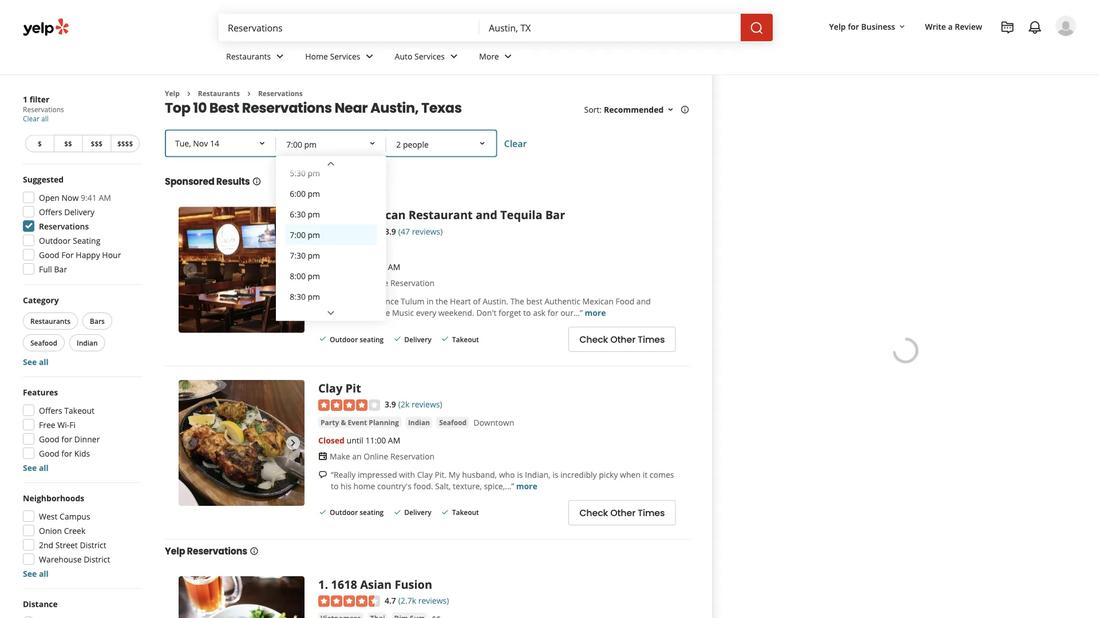 Task type: vqa. For each thing, say whether or not it's contained in the screenshot.
3rd SEE from the bottom
yes



Task type: describe. For each thing, give the bounding box(es) containing it.
party & event planning
[[321, 418, 399, 427]]

group containing neighborhoods
[[19, 492, 142, 579]]

2 online from the top
[[364, 451, 388, 462]]

7:30
[[290, 250, 306, 261]]

and inside "come experience tulum in the heart of austin. the best authentic mexican food and margaritas. live music every weekend. don't forget to ask for our…"
[[637, 296, 651, 307]]

(47 reviews) link
[[398, 225, 443, 237]]

1 see all from the top
[[23, 356, 49, 367]]

clear button
[[504, 137, 527, 150]]

music
[[392, 307, 414, 318]]

takeout for tulum mexican restaurant and tequila bar
[[452, 335, 479, 344]]

comes
[[650, 469, 674, 480]]

indian,
[[525, 469, 551, 480]]

more link for tulum mexican restaurant and tequila bar
[[585, 307, 606, 318]]

$$ button
[[54, 135, 82, 152]]

pm for 6:30 pm
[[308, 209, 320, 220]]

user actions element
[[820, 14, 1093, 85]]

3.9 for pit
[[385, 399, 396, 410]]

home services
[[305, 51, 360, 62]]

write a review
[[925, 21, 983, 32]]

incredibly
[[561, 469, 597, 480]]

"come
[[331, 296, 356, 307]]

2 reservation from the top
[[390, 451, 435, 462]]

who
[[499, 469, 515, 480]]

clear inside 1 filter reservations clear all
[[23, 114, 39, 123]]

0 vertical spatial restaurants link
[[217, 41, 296, 74]]

5:30 pm button
[[285, 163, 377, 183]]

reviews) for mexican
[[412, 226, 443, 237]]

24 chevron down v2 image down 16 speech v2 image
[[324, 306, 338, 320]]

takeout inside group
[[64, 405, 94, 416]]

1 see all button from the top
[[23, 356, 49, 367]]

delivery inside group
[[64, 206, 95, 217]]

don't
[[477, 307, 497, 318]]

offers takeout
[[39, 405, 94, 416]]

3.9 link for mexican
[[385, 225, 396, 237]]

8:00
[[290, 271, 306, 282]]

write
[[925, 21, 946, 32]]

search image
[[750, 21, 764, 35]]

of
[[473, 296, 481, 307]]

sponsored results
[[165, 175, 250, 188]]

our…"
[[561, 307, 583, 318]]

1 vertical spatial restaurants link
[[198, 89, 240, 98]]

0 vertical spatial bars button
[[356, 243, 376, 255]]

16 speech v2 image
[[318, 297, 328, 306]]

texture,
[[453, 481, 482, 491]]

1 vertical spatial seafood button
[[437, 417, 469, 428]]

open now 9:41 am
[[39, 192, 111, 203]]

auto
[[395, 51, 413, 62]]

bar inside group
[[54, 264, 67, 275]]

2 an from the top
[[352, 451, 362, 462]]

restaurants inside business categories element
[[226, 51, 271, 62]]

margaritas.
[[331, 307, 373, 318]]

clay inside "really impressed with clay pit. my husband, who is indian, is incredibly picky when it comes to his home country's food. salt, texture, spice,…"
[[417, 469, 433, 480]]

impressed
[[358, 469, 397, 480]]

7:30 pm button
[[285, 245, 377, 266]]

delivery for clay pit
[[404, 508, 432, 517]]

24 chevron down v2 image left the "home"
[[273, 49, 287, 63]]

check for clay pit
[[580, 507, 608, 520]]

check other times for tulum mexican restaurant and tequila bar
[[580, 333, 665, 346]]

when
[[620, 469, 641, 480]]

country's
[[377, 481, 412, 491]]

16 checkmark v2 image down 16 speech v2 icon
[[318, 508, 328, 517]]

outdoor for clay
[[330, 508, 358, 517]]

2 until from the top
[[347, 435, 364, 446]]

home
[[305, 51, 328, 62]]

reservations link
[[258, 89, 303, 98]]

kids
[[74, 448, 90, 459]]

it
[[643, 469, 648, 480]]

sort:
[[584, 104, 602, 115]]

distance
[[23, 599, 58, 610]]

$$$$
[[117, 139, 133, 148]]

1 see from the top
[[23, 356, 37, 367]]

(2k
[[398, 399, 410, 410]]

weekend.
[[439, 307, 474, 318]]

closed
[[318, 435, 345, 446]]

results
[[216, 175, 250, 188]]

reviews) for pit
[[412, 399, 442, 410]]

clay pit
[[318, 380, 361, 396]]

1 vertical spatial district
[[84, 554, 110, 565]]

8:30
[[290, 291, 306, 302]]

pm for 7:00 pm
[[308, 230, 320, 240]]

6:00 pm button
[[285, 183, 377, 204]]

5:30 pm
[[290, 168, 320, 179]]

4.7 link
[[385, 594, 396, 607]]

fusion
[[395, 577, 432, 592]]

good for good for dinner
[[39, 434, 59, 445]]

distance option group
[[19, 598, 142, 618]]

1 vertical spatial bars button
[[82, 313, 112, 330]]

tulum mexican restaurant and tequila bar
[[318, 207, 565, 223]]

all for category
[[39, 356, 49, 367]]

food
[[616, 296, 635, 307]]

check for tulum mexican restaurant and tequila bar
[[580, 333, 608, 346]]

outdoor seating
[[39, 235, 100, 246]]

1 make from the top
[[330, 277, 350, 288]]

24 chevron down v2 image inside auto services link
[[447, 49, 461, 63]]

8:30 pm button
[[285, 287, 377, 307]]

slideshow element for tulum
[[179, 207, 305, 333]]

(2.7k reviews) link
[[398, 594, 449, 607]]

fi
[[69, 419, 76, 430]]

tequila
[[500, 207, 543, 223]]

other for tulum mexican restaurant and tequila bar
[[611, 333, 636, 346]]

for
[[61, 249, 74, 260]]

1 vertical spatial seafood
[[439, 418, 467, 427]]

4.7 star rating image
[[318, 596, 380, 607]]

24 chevron down v2 image right 5:30 pm
[[324, 157, 338, 170]]

to inside "come experience tulum in the heart of austin. the best authentic mexican food and margaritas. live music every weekend. don't forget to ask for our…"
[[523, 307, 531, 318]]

good for good for happy hour
[[39, 249, 59, 260]]

16 checkmark v2 image down music
[[393, 335, 402, 344]]

(2.7k
[[398, 595, 416, 606]]

0 vertical spatial mexican
[[358, 207, 406, 223]]

6:00
[[290, 188, 306, 199]]

Select a date text field
[[166, 131, 276, 156]]

open
[[39, 192, 60, 203]]

all for features
[[39, 462, 49, 473]]

services for auto services
[[415, 51, 445, 62]]

Cover field
[[387, 132, 495, 157]]

24 chevron down v2 image for more
[[501, 49, 515, 63]]

more for clay pit
[[516, 481, 538, 491]]

the
[[511, 296, 524, 307]]

16 chevron right v2 image
[[244, 89, 254, 98]]

with
[[399, 469, 415, 480]]

pm for 8:00 pm
[[308, 271, 320, 282]]

&
[[341, 418, 346, 427]]

0 vertical spatial 16 info v2 image
[[680, 105, 690, 114]]

"come experience tulum in the heart of austin. the best authentic mexican food and margaritas. live music every weekend. don't forget to ask for our…"
[[331, 296, 651, 318]]

16 speech v2 image
[[318, 470, 328, 480]]

0 horizontal spatial clay
[[318, 380, 343, 396]]

16 reservation v2 image
[[318, 452, 328, 461]]

pit.
[[435, 469, 447, 480]]

good for good for kids
[[39, 448, 59, 459]]

next image
[[286, 263, 300, 277]]

1 horizontal spatial indian button
[[406, 417, 432, 428]]

2 is from the left
[[553, 469, 559, 480]]

for for kids
[[61, 448, 72, 459]]

6:30
[[290, 209, 306, 220]]

free wi-fi
[[39, 419, 76, 430]]

clear all link
[[23, 114, 49, 123]]

mexican button
[[318, 243, 352, 255]]

16 checkmark v2 image for delivery
[[393, 508, 402, 517]]

see all for offers
[[23, 462, 49, 473]]

slideshow element for clay
[[179, 380, 305, 506]]

yelp for yelp reservations
[[165, 545, 185, 558]]

0 horizontal spatial seafood button
[[23, 334, 65, 352]]

neighborhoods
[[23, 493, 84, 504]]

7:00 pm button
[[285, 225, 377, 245]]

full
[[39, 264, 52, 275]]

2 make from the top
[[330, 451, 350, 462]]

0 vertical spatial district
[[80, 540, 106, 551]]

offers for offers delivery
[[39, 206, 62, 217]]

1 make an online reservation from the top
[[330, 277, 435, 288]]

dinner
[[74, 434, 100, 445]]

onion creek
[[39, 525, 86, 536]]

seating
[[73, 235, 100, 246]]

16 checkmark v2 image down 16 speech v2 image
[[318, 335, 328, 344]]

free
[[39, 419, 55, 430]]

experience
[[358, 296, 399, 307]]

live
[[375, 307, 390, 318]]

$$$$ button
[[111, 135, 140, 152]]

yelp for yelp for business
[[829, 21, 846, 32]]

0 vertical spatial tulum
[[318, 207, 355, 223]]

7:00 pm
[[290, 230, 320, 240]]

5:30
[[290, 168, 306, 179]]

4.7
[[385, 595, 396, 606]]

ask
[[533, 307, 546, 318]]

outdoor seating for mexican
[[330, 335, 384, 344]]

bars for top bars button
[[359, 244, 374, 254]]

2 make an online reservation from the top
[[330, 451, 435, 462]]

best
[[209, 98, 239, 117]]

see for west
[[23, 568, 37, 579]]

top 10 best reservations near austin, texas
[[165, 98, 462, 117]]

recommended button
[[604, 104, 675, 115]]

onion
[[39, 525, 62, 536]]

see all for west
[[23, 568, 49, 579]]

16 checkmark v2 image for takeout
[[441, 335, 450, 344]]



Task type: locate. For each thing, give the bounding box(es) containing it.
5 pm from the top
[[308, 250, 320, 261]]

next image
[[286, 436, 300, 450]]

0 vertical spatial 11:00
[[366, 261, 386, 272]]

2 vertical spatial good
[[39, 448, 59, 459]]

warehouse
[[39, 554, 82, 565]]

outdoor for tulum
[[330, 335, 358, 344]]

make
[[330, 277, 350, 288], [330, 451, 350, 462]]

1 inside 1 filter reservations clear all
[[23, 94, 27, 105]]

district
[[80, 540, 106, 551], [84, 554, 110, 565]]

1 offers from the top
[[39, 206, 62, 217]]

0 vertical spatial make an online reservation
[[330, 277, 435, 288]]

2 see from the top
[[23, 462, 37, 473]]

1 horizontal spatial and
[[637, 296, 651, 307]]

11:00 down bars link
[[366, 261, 386, 272]]

pm inside button
[[308, 250, 320, 261]]

16 chevron down v2 image for recommended
[[666, 105, 675, 114]]

1 left filter
[[23, 94, 27, 105]]

all for neighborhoods
[[39, 568, 49, 579]]

takeout
[[452, 335, 479, 344], [64, 405, 94, 416], [452, 508, 479, 517]]

2 check other times from the top
[[580, 507, 665, 520]]

near
[[335, 98, 368, 117]]

1 vertical spatial clay
[[417, 469, 433, 480]]

warehouse district
[[39, 554, 110, 565]]

3 good from the top
[[39, 448, 59, 459]]

indian down (2k reviews)
[[408, 418, 430, 427]]

for up the good for kids
[[61, 434, 72, 445]]

0 vertical spatial and
[[476, 207, 497, 223]]

takeout for clay pit
[[452, 508, 479, 517]]

more link for clay pit
[[516, 481, 538, 491]]

0 vertical spatial 3.9 star rating image
[[318, 226, 380, 238]]

1 outdoor seating from the top
[[330, 335, 384, 344]]

mexican up '8:00 pm' button
[[321, 244, 349, 254]]

16 info v2 image
[[250, 547, 259, 556]]

1 3.9 from the top
[[385, 226, 396, 237]]

reservation
[[390, 277, 435, 288], [390, 451, 435, 462]]

"really
[[331, 469, 356, 480]]

mexican inside button
[[321, 244, 349, 254]]

pm right 7:30
[[308, 250, 320, 261]]

am for open now 9:41 am
[[99, 192, 111, 203]]

none field near
[[489, 21, 732, 34]]

outdoor up the for
[[39, 235, 71, 246]]

1 vertical spatial more link
[[516, 481, 538, 491]]

am for closed until 11:00 am
[[388, 435, 400, 446]]

restaurants up 16 chevron right v2 icon
[[226, 51, 271, 62]]

pm for 6:00 pm
[[308, 188, 320, 199]]

1 horizontal spatial tulum
[[401, 296, 425, 307]]

see all button for offers takeout
[[23, 462, 49, 473]]

1 horizontal spatial more link
[[585, 307, 606, 318]]

1 vertical spatial 3.9 star rating image
[[318, 400, 380, 411]]

in
[[427, 296, 434, 307]]

times for tulum mexican restaurant and tequila bar
[[638, 333, 665, 346]]

delivery
[[64, 206, 95, 217], [404, 335, 432, 344], [404, 508, 432, 517]]

0 vertical spatial more
[[585, 307, 606, 318]]

1 horizontal spatial clear
[[504, 137, 527, 150]]

16 chevron down v2 image for yelp for business
[[898, 22, 907, 31]]

1 vertical spatial see all
[[23, 462, 49, 473]]

reservations inside group
[[39, 221, 89, 232]]

see all button
[[23, 356, 49, 367], [23, 462, 49, 473], [23, 568, 49, 579]]

1 . 1618 asian fusion
[[318, 577, 432, 592]]

times
[[638, 333, 665, 346], [638, 507, 665, 520]]

0 horizontal spatial more
[[516, 481, 538, 491]]

1 vertical spatial am
[[388, 261, 400, 272]]

0 horizontal spatial indian
[[77, 338, 98, 348]]

for left business
[[848, 21, 859, 32]]

group
[[19, 174, 142, 278], [21, 294, 142, 368], [19, 387, 142, 474], [19, 492, 142, 579]]

good up full
[[39, 249, 59, 260]]

delivery down 'food.'
[[404, 508, 432, 517]]

2 3.9 link from the top
[[385, 398, 396, 410]]

(47 reviews)
[[398, 226, 443, 237]]

1 slideshow element from the top
[[179, 207, 305, 333]]

mexican inside "come experience tulum in the heart of austin. the best authentic mexican food and margaritas. live music every weekend. don't forget to ask for our…"
[[583, 296, 614, 307]]

indian button down 'restaurants' button
[[69, 334, 105, 352]]

16 chevron right v2 image
[[184, 89, 193, 98]]

picky
[[599, 469, 618, 480]]

all up features
[[39, 356, 49, 367]]

1 horizontal spatial 16 info v2 image
[[680, 105, 690, 114]]

good
[[39, 249, 59, 260], [39, 434, 59, 445], [39, 448, 59, 459]]

pm right the 8:00 on the left top
[[308, 271, 320, 282]]

0 horizontal spatial tulum
[[318, 207, 355, 223]]

1 horizontal spatial bars button
[[356, 243, 376, 255]]

2 good from the top
[[39, 434, 59, 445]]

outdoor seating
[[330, 335, 384, 344], [330, 508, 384, 517]]

1 vertical spatial 1
[[318, 577, 325, 592]]

0 vertical spatial 16 chevron down v2 image
[[898, 22, 907, 31]]

for for business
[[848, 21, 859, 32]]

make an online reservation down until 11:00 am
[[330, 277, 435, 288]]

every
[[416, 307, 436, 318]]

0 vertical spatial check other times link
[[569, 327, 676, 352]]

seating for mexican
[[360, 335, 384, 344]]

pm for 5:30 pm
[[308, 168, 320, 179]]

2 vertical spatial delivery
[[404, 508, 432, 517]]

more for tulum mexican restaurant and tequila bar
[[585, 307, 606, 318]]

review
[[955, 21, 983, 32]]

district down creek
[[80, 540, 106, 551]]

0 vertical spatial indian button
[[69, 334, 105, 352]]

3.9 star rating image for clay
[[318, 400, 380, 411]]

24 chevron down v2 image for home services
[[363, 49, 377, 63]]

tulum inside "come experience tulum in the heart of austin. the best authentic mexican food and margaritas. live music every weekend. don't forget to ask for our…"
[[401, 296, 425, 307]]

indian button down (2k reviews)
[[406, 417, 432, 428]]

mexican
[[358, 207, 406, 223], [321, 244, 349, 254], [583, 296, 614, 307]]

takeout down weekend.
[[452, 335, 479, 344]]

16 checkmark v2 image down the country's
[[393, 508, 402, 517]]

an up "come
[[352, 277, 362, 288]]

outdoor seating down margaritas. at the left
[[330, 335, 384, 344]]

yelp for the yelp link
[[165, 89, 180, 98]]

16 checkmark v2 image down weekend.
[[441, 335, 450, 344]]

0 horizontal spatial 16 info v2 image
[[252, 177, 261, 186]]

1 horizontal spatial bar
[[546, 207, 565, 223]]

6 pm from the top
[[308, 271, 320, 282]]

0 vertical spatial seafood
[[30, 338, 57, 348]]

24 chevron down v2 image
[[273, 49, 287, 63], [447, 49, 461, 63], [324, 157, 338, 170], [324, 306, 338, 320]]

1 vertical spatial restaurants
[[198, 89, 240, 98]]

other for clay pit
[[611, 507, 636, 520]]

bars for bottom bars button
[[90, 316, 105, 326]]

check down picky
[[580, 507, 608, 520]]

top
[[165, 98, 190, 117]]

indian inside indian link
[[408, 418, 430, 427]]

2 vertical spatial mexican
[[583, 296, 614, 307]]

0 vertical spatial reservation
[[390, 277, 435, 288]]

see all button up features
[[23, 356, 49, 367]]

2 seating from the top
[[360, 508, 384, 517]]

2 vertical spatial see
[[23, 568, 37, 579]]

1 horizontal spatial more
[[585, 307, 606, 318]]

restaurants link left 16 chevron right v2 icon
[[198, 89, 240, 98]]

1 vertical spatial make
[[330, 451, 350, 462]]

reviews) inside (2.7k reviews) link
[[418, 595, 449, 606]]

0 vertical spatial offers
[[39, 206, 62, 217]]

1 for 1 . 1618 asian fusion
[[318, 577, 325, 592]]

for inside yelp for business button
[[848, 21, 859, 32]]

is right who
[[517, 469, 523, 480]]

2 see all button from the top
[[23, 462, 49, 473]]

event
[[348, 418, 367, 427]]

is right indian,
[[553, 469, 559, 480]]

$$$ button
[[82, 135, 111, 152]]

check other times down when
[[580, 507, 665, 520]]

bars inside group
[[90, 316, 105, 326]]

none field up home services link
[[228, 21, 471, 34]]

closed until 11:00 am
[[318, 435, 400, 446]]

for
[[848, 21, 859, 32], [548, 307, 559, 318], [61, 434, 72, 445], [61, 448, 72, 459]]

3.9 star rating image down pit
[[318, 400, 380, 411]]

services for home services
[[330, 51, 360, 62]]

2 times from the top
[[638, 507, 665, 520]]

good for happy hour
[[39, 249, 121, 260]]

3.9 link left (2k
[[385, 398, 396, 410]]

2 offers from the top
[[39, 405, 62, 416]]

clay left pit
[[318, 380, 343, 396]]

creek
[[64, 525, 86, 536]]

2 vertical spatial reviews)
[[418, 595, 449, 606]]

more
[[585, 307, 606, 318], [516, 481, 538, 491]]

offers up free
[[39, 405, 62, 416]]

reservation up with
[[390, 451, 435, 462]]

2 vertical spatial outdoor
[[330, 508, 358, 517]]

0 vertical spatial more link
[[585, 307, 606, 318]]

group containing suggested
[[19, 174, 142, 278]]

16 checkmark v2 image
[[441, 335, 450, 344], [393, 508, 402, 517]]

restaurants inside button
[[30, 316, 70, 326]]

group containing features
[[19, 387, 142, 474]]

until down event
[[347, 435, 364, 446]]

1 check from the top
[[580, 333, 608, 346]]

0 horizontal spatial indian button
[[69, 334, 105, 352]]

check down our…"
[[580, 333, 608, 346]]

delivery down every
[[404, 335, 432, 344]]

pm right 7:00
[[308, 230, 320, 240]]

for inside "come experience tulum in the heart of austin. the best authentic mexican food and margaritas. live music every weekend. don't forget to ask for our…"
[[548, 307, 559, 318]]

seating down the home at the left of page
[[360, 508, 384, 517]]

0 vertical spatial 1
[[23, 94, 27, 105]]

to inside "really impressed with clay pit. my husband, who is indian, is incredibly picky when it comes to his home country's food. salt, texture, spice,…"
[[331, 481, 339, 491]]

forget
[[499, 307, 521, 318]]

seafood down 'restaurants' button
[[30, 338, 57, 348]]

an
[[352, 277, 362, 288], [352, 451, 362, 462]]

am inside group
[[99, 192, 111, 203]]

16 chevron down v2 image inside recommended popup button
[[666, 105, 675, 114]]

takeout down the texture,
[[452, 508, 479, 517]]

1 vertical spatial 16 chevron down v2 image
[[666, 105, 675, 114]]

auto services link
[[386, 41, 470, 74]]

1 an from the top
[[352, 277, 362, 288]]

0 vertical spatial until
[[347, 261, 364, 272]]

1 vertical spatial takeout
[[64, 405, 94, 416]]

restaurants link up 16 chevron right v2 icon
[[217, 41, 296, 74]]

see all button down the good for kids
[[23, 462, 49, 473]]

1 horizontal spatial none field
[[489, 21, 732, 34]]

heart
[[450, 296, 471, 307]]

2 slideshow element from the top
[[179, 380, 305, 506]]

am right 9:41
[[99, 192, 111, 203]]

for down good for dinner
[[61, 448, 72, 459]]

24 chevron down v2 image
[[363, 49, 377, 63], [501, 49, 515, 63]]

24 chevron down v2 image right auto services
[[447, 49, 461, 63]]

tulum up 7:00 pm button on the left top of page
[[318, 207, 355, 223]]

0 vertical spatial check other times
[[580, 333, 665, 346]]

0 vertical spatial takeout
[[452, 335, 479, 344]]

0 vertical spatial see all
[[23, 356, 49, 367]]

1 vertical spatial 3.9
[[385, 399, 396, 410]]

yelp inside button
[[829, 21, 846, 32]]

indian button
[[69, 334, 105, 352], [406, 417, 432, 428]]

for right the "ask"
[[548, 307, 559, 318]]

none field up business categories element
[[489, 21, 732, 34]]

24 chevron down v2 image inside home services link
[[363, 49, 377, 63]]

bars
[[359, 244, 374, 254], [90, 316, 105, 326]]

wi-
[[57, 419, 69, 430]]

make up "come
[[330, 277, 350, 288]]

0 vertical spatial see
[[23, 356, 37, 367]]

more link right our…"
[[585, 307, 606, 318]]

1 vertical spatial good
[[39, 434, 59, 445]]

see up "distance"
[[23, 568, 37, 579]]

previous image
[[183, 263, 197, 277]]

2 vertical spatial am
[[388, 435, 400, 446]]

10
[[193, 98, 207, 117]]

yelp for business button
[[825, 16, 912, 37]]

pm for 8:30 pm
[[308, 291, 320, 302]]

$$
[[64, 139, 72, 148]]

for for dinner
[[61, 434, 72, 445]]

1 times from the top
[[638, 333, 665, 346]]

authentic
[[545, 296, 581, 307]]

bars right 'restaurants' button
[[90, 316, 105, 326]]

check other times down food
[[580, 333, 665, 346]]

3.9 star rating image for tulum
[[318, 226, 380, 238]]

Time field
[[277, 132, 385, 157]]

reviews) down fusion on the left bottom of page
[[418, 595, 449, 606]]

services right the "home"
[[330, 51, 360, 62]]

bar right full
[[54, 264, 67, 275]]

1 vertical spatial mexican
[[321, 244, 349, 254]]

1 vertical spatial other
[[611, 507, 636, 520]]

indian
[[77, 338, 98, 348], [408, 418, 430, 427]]

1 horizontal spatial seafood button
[[437, 417, 469, 428]]

3 see all from the top
[[23, 568, 49, 579]]

features
[[23, 387, 58, 398]]

good for dinner
[[39, 434, 100, 445]]

2 outdoor seating from the top
[[330, 508, 384, 517]]

0 vertical spatial yelp
[[829, 21, 846, 32]]

outdoor down his on the left bottom of page
[[330, 508, 358, 517]]

delivery down open now 9:41 am at the top left
[[64, 206, 95, 217]]

times for clay pit
[[638, 507, 665, 520]]

1 services from the left
[[330, 51, 360, 62]]

0 vertical spatial outdoor seating
[[330, 335, 384, 344]]

1 pm from the top
[[308, 168, 320, 179]]

district down 2nd street district
[[84, 554, 110, 565]]

16 chevron down v2 image inside yelp for business button
[[898, 22, 907, 31]]

seafood button down 'restaurants' button
[[23, 334, 65, 352]]

0 vertical spatial clay
[[318, 380, 343, 396]]

2 other from the top
[[611, 507, 636, 520]]

1 vertical spatial seating
[[360, 508, 384, 517]]

1 horizontal spatial bars
[[359, 244, 374, 254]]

offers for offers takeout
[[39, 405, 62, 416]]

write a review link
[[921, 16, 987, 37]]

1 3.9 link from the top
[[385, 225, 396, 237]]

group containing category
[[21, 294, 142, 368]]

delivery for tulum mexican restaurant and tequila bar
[[404, 335, 432, 344]]

3 see all button from the top
[[23, 568, 49, 579]]

ruby a. image
[[1056, 15, 1077, 36]]

2 none field from the left
[[489, 21, 732, 34]]

restaurants
[[226, 51, 271, 62], [198, 89, 240, 98], [30, 316, 70, 326]]

16 info v2 image right results on the left of page
[[252, 177, 261, 186]]

0 horizontal spatial bars button
[[82, 313, 112, 330]]

1 horizontal spatial 16 chevron down v2 image
[[898, 22, 907, 31]]

1 filter reservations clear all
[[23, 94, 64, 123]]

2 services from the left
[[415, 51, 445, 62]]

am down (47
[[388, 261, 400, 272]]

bars button right 'restaurants' button
[[82, 313, 112, 330]]

more link
[[470, 41, 524, 74]]

bars button up until 11:00 am
[[356, 243, 376, 255]]

salt,
[[435, 481, 451, 491]]

seafood
[[30, 338, 57, 348], [439, 418, 467, 427]]

1 vertical spatial 11:00
[[366, 435, 386, 446]]

seafood button right indian link
[[437, 417, 469, 428]]

seafood right indian link
[[439, 418, 467, 427]]

1 online from the top
[[364, 277, 388, 288]]

projects image
[[1001, 21, 1015, 34]]

2 pm from the top
[[308, 188, 320, 199]]

notifications image
[[1028, 21, 1042, 34]]

reviews) inside (2k reviews) link
[[412, 399, 442, 410]]

outdoor seating for pit
[[330, 508, 384, 517]]

more down indian,
[[516, 481, 538, 491]]

previous image
[[183, 436, 197, 450]]

make an online reservation up the impressed
[[330, 451, 435, 462]]

see
[[23, 356, 37, 367], [23, 462, 37, 473], [23, 568, 37, 579]]

outdoor inside group
[[39, 235, 71, 246]]

1 11:00 from the top
[[366, 261, 386, 272]]

1 none field from the left
[[228, 21, 471, 34]]

asian
[[360, 577, 392, 592]]

1 horizontal spatial 1
[[318, 577, 325, 592]]

3.9 left (47
[[385, 226, 396, 237]]

2 vertical spatial takeout
[[452, 508, 479, 517]]

west
[[39, 511, 58, 522]]

1618
[[331, 577, 357, 592]]

and left "tequila"
[[476, 207, 497, 223]]

None search field
[[219, 14, 775, 41]]

0 horizontal spatial 16 checkmark v2 image
[[393, 508, 402, 517]]

more
[[479, 51, 499, 62]]

services right auto
[[415, 51, 445, 62]]

1618 asian fusion link
[[331, 577, 432, 592]]

16 checkmark v2 image down salt,
[[441, 508, 450, 517]]

offers down open
[[39, 206, 62, 217]]

takeout up fi
[[64, 405, 94, 416]]

1 reservation from the top
[[390, 277, 435, 288]]

seafood inside group
[[30, 338, 57, 348]]

see all up features
[[23, 356, 49, 367]]

check other times link for tulum mexican restaurant and tequila bar
[[569, 327, 676, 352]]

more link
[[585, 307, 606, 318], [516, 481, 538, 491]]

online up the impressed
[[364, 451, 388, 462]]

pm for 7:30 pm
[[308, 250, 320, 261]]

party
[[321, 418, 339, 427]]

an down closed until 11:00 am
[[352, 451, 362, 462]]

mexican up (47
[[358, 207, 406, 223]]

filter
[[30, 94, 49, 105]]

and right food
[[637, 296, 651, 307]]

1 vertical spatial check other times
[[580, 507, 665, 520]]

clear
[[23, 114, 39, 123], [504, 137, 527, 150]]

Near text field
[[489, 21, 732, 34]]

outdoor seating down the home at the left of page
[[330, 508, 384, 517]]

downtown
[[474, 417, 514, 428]]

1 good from the top
[[39, 249, 59, 260]]

pm right 6:00
[[308, 188, 320, 199]]

2 check other times link from the top
[[569, 500, 676, 526]]

1 check other times from the top
[[580, 333, 665, 346]]

1 other from the top
[[611, 333, 636, 346]]

1 seating from the top
[[360, 335, 384, 344]]

offers delivery
[[39, 206, 95, 217]]

1 vertical spatial times
[[638, 507, 665, 520]]

2 vertical spatial see all button
[[23, 568, 49, 579]]

indian inside group
[[77, 338, 98, 348]]

2 check from the top
[[580, 507, 608, 520]]

reviews) inside (47 reviews) link
[[412, 226, 443, 237]]

16 checkmark v2 image
[[318, 335, 328, 344], [393, 335, 402, 344], [318, 508, 328, 517], [441, 508, 450, 517]]

all inside 1 filter reservations clear all
[[41, 114, 49, 123]]

pm right "8:30" on the left of page
[[308, 291, 320, 302]]

1 horizontal spatial seafood
[[439, 418, 467, 427]]

16 chevron down v2 image
[[898, 22, 907, 31], [666, 105, 675, 114]]

0 vertical spatial indian
[[77, 338, 98, 348]]

1 is from the left
[[517, 469, 523, 480]]

3.9 link for pit
[[385, 398, 396, 410]]

slideshow element
[[179, 207, 305, 333], [179, 380, 305, 506]]

none field find
[[228, 21, 471, 34]]

4 pm from the top
[[308, 230, 320, 240]]

1 vertical spatial indian button
[[406, 417, 432, 428]]

full bar
[[39, 264, 67, 275]]

seating down live
[[360, 335, 384, 344]]

business categories element
[[217, 41, 1077, 74]]

outdoor down margaritas. at the left
[[330, 335, 358, 344]]

7 pm from the top
[[308, 291, 320, 302]]

0 horizontal spatial bars
[[90, 316, 105, 326]]

2 vertical spatial see all
[[23, 568, 49, 579]]

other down when
[[611, 507, 636, 520]]

1 vertical spatial make an online reservation
[[330, 451, 435, 462]]

category
[[23, 295, 59, 305]]

indian down 'restaurants' button
[[77, 338, 98, 348]]

0 vertical spatial am
[[99, 192, 111, 203]]

24 chevron down v2 image inside more link
[[501, 49, 515, 63]]

3.9 star rating image
[[318, 226, 380, 238], [318, 400, 380, 411]]

2 11:00 from the top
[[366, 435, 386, 446]]

2 3.9 from the top
[[385, 399, 396, 410]]

clay
[[318, 380, 343, 396], [417, 469, 433, 480]]

1 vertical spatial outdoor
[[330, 335, 358, 344]]

(2.7k reviews)
[[398, 595, 449, 606]]

0 horizontal spatial and
[[476, 207, 497, 223]]

3.9 link left (47
[[385, 225, 396, 237]]

west campus
[[39, 511, 90, 522]]

0 horizontal spatial seafood
[[30, 338, 57, 348]]

2nd
[[39, 540, 53, 551]]

3.9 link
[[385, 225, 396, 237], [385, 398, 396, 410]]

1 horizontal spatial 16 checkmark v2 image
[[441, 335, 450, 344]]

seafood link
[[437, 417, 469, 428]]

1 vertical spatial delivery
[[404, 335, 432, 344]]

seating for pit
[[360, 508, 384, 517]]

16 info v2 image
[[680, 105, 690, 114], [252, 177, 261, 186]]

offers
[[39, 206, 62, 217], [39, 405, 62, 416]]

1 until from the top
[[347, 261, 364, 272]]

3 pm from the top
[[308, 209, 320, 220]]

party & event planning button
[[318, 417, 401, 428]]

3.9 for mexican
[[385, 226, 396, 237]]

until down bars link
[[347, 261, 364, 272]]

campus
[[60, 511, 90, 522]]

restaurants left 16 chevron right v2 icon
[[198, 89, 240, 98]]

mexican left food
[[583, 296, 614, 307]]

2 24 chevron down v2 image from the left
[[501, 49, 515, 63]]

1 vertical spatial 16 info v2 image
[[252, 177, 261, 186]]

check other times for clay pit
[[580, 507, 665, 520]]

check other times link for clay pit
[[569, 500, 676, 526]]

1 vertical spatial outdoor seating
[[330, 508, 384, 517]]

his
[[341, 481, 352, 491]]

0 vertical spatial clear
[[23, 114, 39, 123]]

pm right 6:30
[[308, 209, 320, 220]]

3 see from the top
[[23, 568, 37, 579]]

check
[[580, 333, 608, 346], [580, 507, 608, 520]]

online down until 11:00 am
[[364, 277, 388, 288]]

see for offers
[[23, 462, 37, 473]]

a
[[948, 21, 953, 32]]

1 for 1 filter reservations clear all
[[23, 94, 27, 105]]

0 vertical spatial see all button
[[23, 356, 49, 367]]

2 see all from the top
[[23, 462, 49, 473]]

Find text field
[[228, 21, 471, 34]]

3.9 star rating image up 'mexican' button
[[318, 226, 380, 238]]

see all button for west campus
[[23, 568, 49, 579]]

1 check other times link from the top
[[569, 327, 676, 352]]

1 24 chevron down v2 image from the left
[[363, 49, 377, 63]]

1 3.9 star rating image from the top
[[318, 226, 380, 238]]

0 horizontal spatial bar
[[54, 264, 67, 275]]

0 vertical spatial times
[[638, 333, 665, 346]]

2 3.9 star rating image from the top
[[318, 400, 380, 411]]

0 horizontal spatial none field
[[228, 21, 471, 34]]

reservation up in at left
[[390, 277, 435, 288]]

food.
[[414, 481, 433, 491]]

7:00
[[290, 230, 306, 240]]

.
[[325, 577, 328, 592]]

1 left the 1618
[[318, 577, 325, 592]]

1 vertical spatial reservation
[[390, 451, 435, 462]]

0 vertical spatial make
[[330, 277, 350, 288]]

0 vertical spatial slideshow element
[[179, 207, 305, 333]]

24 chevron down v2 image right more
[[501, 49, 515, 63]]

None field
[[228, 21, 471, 34], [489, 21, 732, 34]]

1 vertical spatial check
[[580, 507, 608, 520]]



